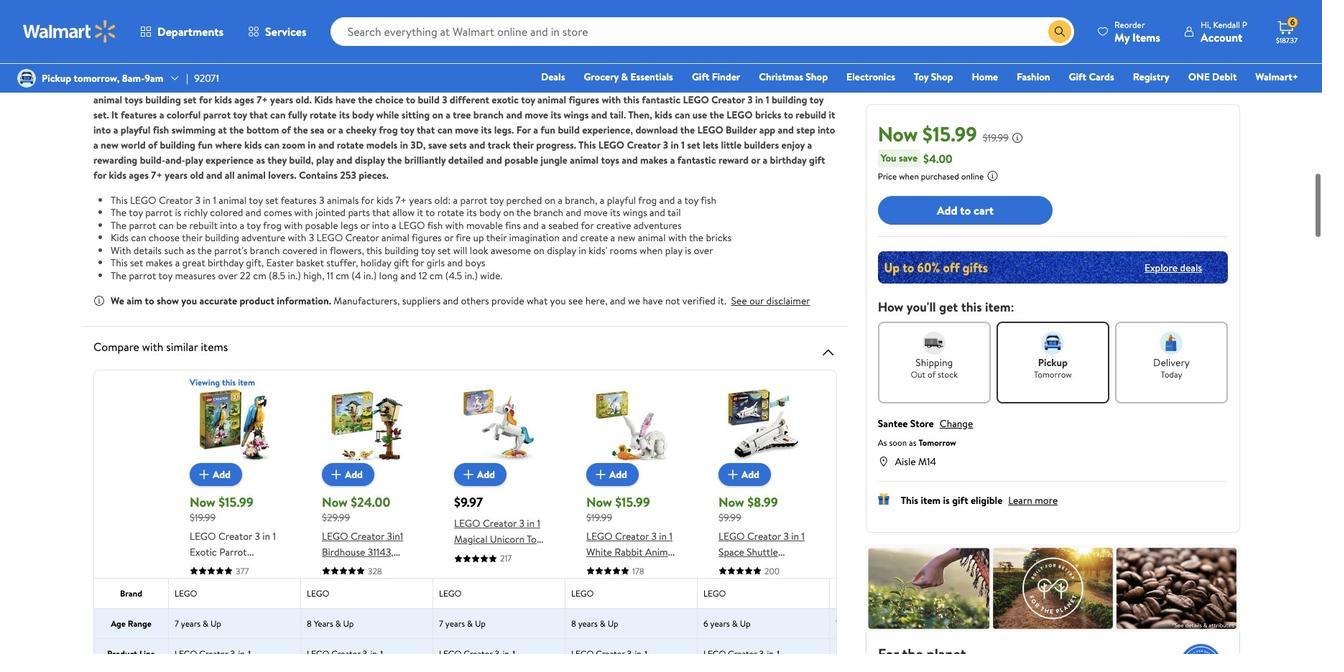 Task type: describe. For each thing, give the bounding box(es) containing it.
creator up the 'be'
[[159, 192, 193, 207]]

11
[[327, 268, 333, 282]]

wings inside little builders and passionate animal fans ages 7 and older can travel deep into the rainforest for action-packed stories with this lego creator 3 in 1 exotic parrot (31136) animal toys building set for kids ages 7+ years old. kids have the choice to build 3 different exotic toy animal figures with this fantastic lego creator 3 in 1 building toy set. it features a colorful parrot toy that can fully rotate its body while sitting on a tree branch and move its wings and tail. then, kids can use the lego bricks to rebuild it into a playful fish swimming at the bottom of the sea or a cheeky frog toy that can move its legs. for a fun build experience, download the lego builder app and step into a new world of building fun where kids can zoom in and rotate models in 3d, save sets and track their progress. this lego creator 3 in 1 set lets little builders enjoy a rewarding build-and-play experience as they build, play and display the brilliantly detailed and posable jungle animal toys and makes a fantastic reward or a birthday gift for kids ages 7+ years old and all animal lovers. contains 253 pieces.
[[564, 107, 589, 121]]

into down set.
[[93, 122, 111, 136]]

figures inside this lego creator 3 in 1 animal toy set features 3 animals for kids 7+ years old: a parrot toy perched on a branch, a playful frog and a toy fish the toy parrot is richly colored and comes with jointed parts that allow it to rotate its body on the branch and move its wings and tail the parrot can be rebuilt into a toy frog with posable legs or into a lego fish with movable fins and a seabed for creative adventures kids can choose their building adventure with 3 lego creator animal figures or fire up their imagination and create a new animal with the bricks with details such as the parrot's branch covered in flowers, this building toy set will look awesome on display in kids' rooms when play is over this set makes a great birthday gift, easter basket stuffer, holiday gift for girls and boys the parrot toy measures over 22 cm (8.5 in.) high, 11 cm (4 in.) long and 12 cm (4.5 in.) wide.
[[412, 230, 442, 244]]

and down track
[[486, 152, 502, 166]]

old:
[[434, 192, 451, 207]]

can left use
[[675, 107, 690, 121]]

at
[[218, 122, 227, 136]]

seal
[[628, 608, 645, 622]]

boys
[[465, 255, 486, 270]]

328
[[368, 565, 382, 577]]

to down birds
[[322, 576, 331, 590]]

a left seabed
[[541, 217, 546, 232]]

building down christmas shop link
[[772, 92, 807, 106]]

set left lets
[[687, 137, 701, 151]]

parrot inside now $15.99 $19.99 lego creator 3 in 1 exotic parrot building toy set, transforms to 3 different animal figures - from colorful parrot, to swimming f
[[219, 544, 247, 559]]

high,
[[303, 268, 324, 282]]

walmart image
[[23, 20, 116, 43]]

to up peacock,
[[491, 563, 501, 578]]

$9.97 lego creator 3 in 1 magical unicorn toy, transforms from unicorn to seahorse to peacock, rainbow animal figures, unicorn gift for grandchildren, girls and boys, b
[[454, 493, 544, 655]]

allow
[[393, 205, 415, 219]]

2 cm from the left
[[336, 268, 349, 282]]

$9.97
[[454, 493, 483, 511]]

departments
[[157, 24, 224, 40]]

verified
[[683, 293, 716, 308]]

building inside now $15.99 $19.99 lego creator 3 in 1 exotic parrot building toy set, transforms to 3 different animal figures - from colorful parrot, to swimming f
[[190, 560, 225, 575]]

1 horizontal spatial 7+
[[257, 92, 268, 106]]

row header for row containing now $15.99
[[94, 387, 169, 577]]

1 horizontal spatial their
[[486, 230, 507, 244]]

and left comes
[[246, 205, 261, 219]]

$15.99 for now $15.99 $19.99 lego creator 3 in 1 exotic parrot building toy set, transforms to 3 different animal figures - from colorful parrot, to swimming f
[[219, 493, 254, 511]]

intent image for pickup image
[[1042, 332, 1065, 355]]

experience,
[[582, 122, 633, 136]]

rainforest
[[455, 77, 498, 91]]

add button for now $8.99 $9.99 lego creator 3 in 1 space shuttle stocking stuffer for kids, creative gift idea for boys and girls ages 6 , build and rebuild this space shut
[[719, 463, 771, 486]]

3 in.) from the left
[[465, 268, 478, 282]]

different
[[190, 592, 230, 606]]

, inside now $15.99 $19.99 lego creator 3 in 1 white rabbit animal toy building set, stem toy for kids 8 , transforms from bunny to seal to parrot figures, creati
[[674, 576, 677, 590]]

electronics
[[847, 70, 895, 84]]

0 horizontal spatial 7+
[[151, 167, 162, 181]]

with up the tail.
[[602, 92, 621, 106]]

kids inside now $24.00 $29.99 lego creator 3in1 birdhouse 31143, birds to hedgehog to beehive set, forest animal figures, building toys for kids ages 8 years an
[[359, 623, 376, 638]]

3d,
[[411, 137, 426, 151]]

into right "rebuilt"
[[220, 217, 237, 232]]

online
[[961, 170, 984, 183]]

8 years & up cell
[[301, 608, 433, 638]]

creator inside now $24.00 $29.99 lego creator 3in1 birdhouse 31143, birds to hedgehog to beehive set, forest animal figures, building toys for kids ages 8 years an
[[351, 529, 385, 543]]

it.
[[718, 293, 726, 308]]

its up progress.
[[551, 107, 561, 121]]

toy inside now $15.99 $19.99 lego creator 3 in 1 exotic parrot building toy set, transforms to 3 different animal figures - from colorful parrot, to swimming f
[[227, 560, 241, 575]]

parrot up choose
[[145, 205, 173, 219]]

delivery
[[1154, 356, 1190, 370]]

where
[[215, 137, 242, 151]]

set down lovers.
[[265, 192, 279, 207]]

reorder my items
[[1115, 18, 1161, 45]]

to left seal
[[616, 608, 625, 622]]

can left the 'be'
[[159, 217, 174, 232]]

older
[[324, 77, 347, 91]]

movable
[[466, 217, 503, 232]]

parrot inside now $15.99 $19.99 lego creator 3 in 1 white rabbit animal toy building set, stem toy for kids 8 , transforms from bunny to seal to parrot figures, creati
[[586, 623, 614, 638]]

kids'
[[589, 243, 607, 257]]

2 horizontal spatial branch
[[534, 205, 563, 219]]

and left others
[[443, 293, 459, 308]]

3 inside now $15.99 $19.99 lego creator 3 in 1 white rabbit animal toy building set, stem toy for kids 8 , transforms from bunny to seal to parrot figures, creati
[[651, 529, 657, 543]]

and up adventures
[[659, 192, 675, 207]]

2 vertical spatial ages
[[129, 167, 149, 181]]

registry
[[1133, 70, 1170, 84]]

2 you from the left
[[550, 293, 566, 308]]

lego creator 3in1 birdhouse 31143, birds to hedgehog to beehive set, forest animal figures, building toys for kids ages 8 years and over, colorful toy set, gift idea image
[[330, 388, 405, 463]]

sets
[[450, 137, 467, 151]]

figures, inside the $9.97 lego creator 3 in 1 magical unicorn toy, transforms from unicorn to seahorse to peacock, rainbow animal figures, unicorn gift for grandchildren, girls and boys, b
[[487, 595, 521, 609]]

all
[[225, 167, 235, 181]]

2 horizontal spatial is
[[943, 494, 950, 508]]

to right aim
[[145, 293, 154, 308]]

creator inside now $15.99 $19.99 lego creator 3 in 1 white rabbit animal toy building set, stem toy for kids 8 , transforms from bunny to seal to parrot figures, creati
[[615, 529, 649, 543]]

departments button
[[128, 14, 236, 49]]

rewarding
[[93, 152, 137, 166]]

1 horizontal spatial when
[[899, 170, 919, 183]]

2 now $15.99 group from the left
[[586, 388, 677, 655]]

2 7 years & up cell from the left
[[433, 608, 566, 638]]

8 inside now $15.99 $19.99 lego creator 3 in 1 white rabbit animal toy building set, stem toy for kids 8 , transforms from bunny to seal to parrot figures, creati
[[666, 576, 672, 590]]

can up they on the left of page
[[264, 137, 280, 151]]

7 inside little builders and passionate animal fans ages 7 and older can travel deep into the rainforest for action-packed stories with this lego creator 3 in 1 exotic parrot (31136) animal toys building set for kids ages 7+ years old. kids have the choice to build 3 different exotic toy animal figures with this fantastic lego creator 3 in 1 building toy set. it features a colorful parrot toy that can fully rotate its body while sitting on a tree branch and move its wings and tail. then, kids can use the lego bricks to rebuild it into a playful fish swimming at the bottom of the sea or a cheeky frog toy that can move its legs. for a fun build experience, download the lego builder app and step into a new world of building fun where kids can zoom in and rotate models in 3d, save sets and track their progress. this lego creator 3 in 1 set lets little builders enjoy a rewarding build-and-play experience as they build, play and display the brilliantly detailed and posable jungle animal toys and makes a fantastic reward or a birthday gift for kids ages 7+ years old and all animal lovers. contains 253 pieces.
[[298, 77, 303, 91]]

to left peacock,
[[454, 579, 464, 594]]

this inside this lego creator 3 in 1 animal toy set features 3 animals for kids 7+ years old: a parrot toy perched on a branch, a playful frog and a toy fish the toy parrot is richly colored and comes with jointed parts that allow it to rotate its body on the branch and move its wings and tail the parrot can be rebuilt into a toy frog with posable legs or into a lego fish with movable fins and a seabed for creative adventures kids can choose their building adventure with 3 lego creator animal figures or fire up their imagination and create a new animal with the bricks with details such as the parrot's branch covered in flowers, this building toy set will look awesome on display in kids' rooms when play is over this set makes a great birthday gift, easter basket stuffer, holiday gift for girls and boys the parrot toy measures over 22 cm (8.5 in.) high, 11 cm (4 in.) long and 12 cm (4.5 in.) wide.
[[367, 243, 382, 257]]

9am
[[145, 71, 163, 85]]

0 vertical spatial rotate
[[310, 107, 337, 121]]

stuffer
[[759, 560, 790, 575]]

search icon image
[[1054, 26, 1066, 37]]

add for now $8.99 $9.99 lego creator 3 in 1 space shuttle stocking stuffer for kids, creative gift idea for boys and girls ages 6 , build and rebuild this space shut
[[742, 467, 760, 481]]

and up old.
[[306, 77, 322, 91]]

add inside add to cart button
[[937, 203, 958, 218]]

kids inside now $15.99 $19.99 lego creator 3 in 1 white rabbit animal toy building set, stem toy for kids 8 , transforms from bunny to seal to parrot figures, creati
[[646, 576, 664, 590]]

gift finder link
[[686, 69, 747, 85]]

0 horizontal spatial of
[[148, 137, 157, 151]]

awesome
[[491, 243, 531, 257]]

change button
[[940, 417, 973, 431]]

1 cell from the left
[[169, 639, 301, 655]]

2 horizontal spatial ages
[[276, 77, 296, 91]]

and up 253
[[336, 152, 352, 166]]

kids inside this lego creator 3 in 1 animal toy set features 3 animals for kids 7+ years old: a parrot toy perched on a branch, a playful frog and a toy fish the toy parrot is richly colored and comes with jointed parts that allow it to rotate its body on the branch and move its wings and tail the parrot can be rebuilt into a toy frog with posable legs or into a lego fish with movable fins and a seabed for creative adventures kids can choose their building adventure with 3 lego creator animal figures or fire up their imagination and create a new animal with the bricks with details such as the parrot's branch covered in flowers, this building toy set will look awesome on display in kids' rooms when play is over this set makes a great birthday gift, easter basket stuffer, holiday gift for girls and boys the parrot toy measures over 22 cm (8.5 in.) high, 11 cm (4 in.) long and 12 cm (4.5 in.) wide.
[[377, 192, 393, 207]]

the down travel
[[358, 92, 373, 106]]

$19.99 for now $15.99 $19.99 lego creator 3 in 1 white rabbit animal toy building set, stem toy for kids 8 , transforms from bunny to seal to parrot figures, creati
[[586, 510, 613, 525]]

years inside cell
[[710, 617, 730, 629]]

0 vertical spatial fantastic
[[642, 92, 681, 106]]

0 horizontal spatial their
[[182, 230, 202, 244]]

product details image
[[820, 51, 837, 68]]

$4.00
[[924, 151, 953, 166]]

shop for toy shop
[[931, 70, 953, 84]]

comes
[[264, 205, 292, 219]]

7+ inside this lego creator 3 in 1 animal toy set features 3 animals for kids 7+ years old: a parrot toy perched on a branch, a playful frog and a toy fish the toy parrot is richly colored and comes with jointed parts that allow it to rotate its body on the branch and move its wings and tail the parrot can be rebuilt into a toy frog with posable legs or into a lego fish with movable fins and a seabed for creative adventures kids can choose their building adventure with 3 lego creator animal figures or fire up their imagination and create a new animal with the bricks with details such as the parrot's branch covered in flowers, this building toy set will look awesome on display in kids' rooms when play is over this set makes a great birthday gift, easter basket stuffer, holiday gift for girls and boys the parrot toy measures over 22 cm (8.5 in.) high, 11 cm (4 in.) long and 12 cm (4.5 in.) wide.
[[396, 192, 407, 207]]

the right use
[[710, 107, 724, 121]]

on right awesome
[[534, 243, 545, 257]]

a up parrot's
[[240, 217, 244, 232]]

rabbit
[[615, 544, 643, 559]]

this up the we
[[111, 255, 128, 270]]

toy up the stem
[[586, 560, 601, 575]]

creator down download
[[627, 137, 661, 151]]

to up sitting
[[406, 92, 415, 106]]

0 horizontal spatial item
[[238, 376, 255, 388]]

3 cell from the left
[[433, 639, 566, 655]]

now for now $24.00 $29.99 lego creator 3in1 birdhouse 31143, birds to hedgehog to beehive set, forest animal figures, building toys for kids ages 8 years an
[[322, 493, 348, 511]]

and up detailed
[[469, 137, 485, 151]]

0 vertical spatial details
[[136, 46, 168, 61]]

the up imagination
[[517, 205, 531, 219]]

on right movable
[[503, 205, 514, 219]]

5 lego cell from the left
[[698, 578, 830, 608]]

2 vertical spatial unicorn
[[454, 611, 489, 625]]

pickup tomorrow
[[1034, 356, 1072, 381]]

1 now $15.99 group from the left
[[190, 388, 280, 655]]

$9.99
[[719, 510, 742, 525]]

now for now $15.99
[[878, 120, 918, 148]]

can left choose
[[131, 230, 146, 244]]

creative
[[741, 576, 778, 590]]

stock
[[938, 369, 958, 381]]

and up experience,
[[591, 107, 607, 121]]

display inside this lego creator 3 in 1 animal toy set features 3 animals for kids 7+ years old: a parrot toy perched on a branch, a playful frog and a toy fish the toy parrot is richly colored and comes with jointed parts that allow it to rotate its body on the branch and move its wings and tail the parrot can be rebuilt into a toy frog with posable legs or into a lego fish with movable fins and a seabed for creative adventures kids can choose their building adventure with 3 lego creator animal figures or fire up their imagination and create a new animal with the bricks with details such as the parrot's branch covered in flowers, this building toy set will look awesome on display in kids' rooms when play is over this set makes a great birthday gift, easter basket stuffer, holiday gift for girls and boys the parrot toy measures over 22 cm (8.5 in.) high, 11 cm (4 in.) long and 12 cm (4.5 in.) wide.
[[547, 243, 576, 257]]

& for second 7 years & up cell from the right
[[467, 617, 473, 629]]

1 vertical spatial fish
[[701, 192, 716, 207]]

can up sets at the left
[[437, 122, 453, 136]]

1 vertical spatial toys
[[601, 152, 620, 166]]

now for now $15.99 $19.99 lego creator 3 in 1 white rabbit animal toy building set, stem toy for kids 8 , transforms from bunny to seal to parrot figures, creati
[[586, 493, 612, 511]]

models
[[366, 137, 398, 151]]

for up exotic
[[501, 77, 514, 91]]

a right branch,
[[600, 192, 605, 207]]

0 horizontal spatial toys
[[125, 92, 143, 106]]

playful inside little builders and passionate animal fans ages 7 and older can travel deep into the rainforest for action-packed stories with this lego creator 3 in 1 exotic parrot (31136) animal toys building set for kids ages 7+ years old. kids have the choice to build 3 different exotic toy animal figures with this fantastic lego creator 3 in 1 building toy set. it features a colorful parrot toy that can fully rotate its body while sitting on a tree branch and move its wings and tail. then, kids can use the lego bricks to rebuild it into a playful fish swimming at the bottom of the sea or a cheeky frog toy that can move its legs. for a fun build experience, download the lego builder app and step into a new world of building fun where kids can zoom in and rotate models in 3d, save sets and track their progress. this lego creator 3 in 1 set lets little builders enjoy a rewarding build-and-play experience as they build, play and display the brilliantly detailed and posable jungle animal toys and makes a fantastic reward or a birthday gift for kids ages 7+ years old and all animal lovers. contains 253 pieces.
[[121, 122, 150, 136]]

with
[[111, 243, 131, 257]]

add to cart image for $8.99
[[724, 466, 742, 483]]

for inside now $15.99 $19.99 lego creator 3 in 1 white rabbit animal toy building set, stem toy for kids 8 , transforms from bunny to seal to parrot figures, creati
[[631, 576, 643, 590]]

transforms inside now $15.99 $19.99 lego creator 3 in 1 exotic parrot building toy set, transforms to 3 different animal figures - from colorful parrot, to swimming f
[[190, 576, 238, 590]]

brilliantly
[[404, 152, 446, 166]]

1 in.) from the left
[[288, 268, 301, 282]]

set, inside now $15.99 $19.99 lego creator 3 in 1 exotic parrot building toy set, transforms to 3 different animal figures - from colorful parrot, to swimming f
[[244, 560, 261, 575]]

a left branch,
[[558, 192, 563, 207]]

0 vertical spatial tomorrow
[[1034, 369, 1072, 381]]

gift inside this lego creator 3 in 1 animal toy set features 3 animals for kids 7+ years old: a parrot toy perched on a branch, a playful frog and a toy fish the toy parrot is richly colored and comes with jointed parts that allow it to rotate its body on the branch and move its wings and tail the parrot can be rebuilt into a toy frog with posable legs or into a lego fish with movable fins and a seabed for creative adventures kids can choose their building adventure with 3 lego creator animal figures or fire up their imagination and create a new animal with the bricks with details such as the parrot's branch covered in flowers, this building toy set will look awesome on display in kids' rooms when play is over this set makes a great birthday gift, easter basket stuffer, holiday gift for girls and boys the parrot toy measures over 22 cm (8.5 in.) high, 11 cm (4 in.) long and 12 cm (4.5 in.) wide.
[[394, 255, 409, 270]]

1 vertical spatial item
[[921, 494, 941, 508]]

and down experience,
[[622, 152, 638, 166]]

1 horizontal spatial over
[[694, 243, 713, 257]]

and left "we"
[[610, 293, 626, 308]]

the right the at on the left of page
[[229, 122, 244, 136]]

similar
[[166, 338, 198, 354]]

animal down allow
[[382, 230, 410, 244]]

peacock,
[[466, 579, 505, 594]]

lego creator 3 in 1 white rabbit animal toy building set, stem toy for kids 8 , transforms from bunny to seal to parrot figures, creative play building toy for boys and girls, 31133 image
[[594, 388, 669, 463]]

for down passionate
[[199, 92, 212, 106]]

body inside this lego creator 3 in 1 animal toy set features 3 animals for kids 7+ years old: a parrot toy perched on a branch, a playful frog and a toy fish the toy parrot is richly colored and comes with jointed parts that allow it to rotate its body on the branch and move its wings and tail the parrot can be rebuilt into a toy frog with posable legs or into a lego fish with movable fins and a seabed for creative adventures kids can choose their building adventure with 3 lego creator animal figures or fire up their imagination and create a new animal with the bricks with details such as the parrot's branch covered in flowers, this building toy set will look awesome on display in kids' rooms when play is over this set makes a great birthday gift, easter basket stuffer, holiday gift for girls and boys the parrot toy measures over 22 cm (8.5 in.) high, 11 cm (4 in.) long and 12 cm (4.5 in.) wide.
[[479, 205, 501, 219]]

add for now $24.00 $29.99 lego creator 3in1 birdhouse 31143, birds to hedgehog to beehive set, forest animal figures, building toys for kids ages 8 years an
[[345, 467, 363, 481]]

1 inside now $8.99 $9.99 lego creator 3 in 1 space shuttle stocking stuffer for kids, creative gift idea for boys and girls ages 6 , build and rebuild this space shut
[[802, 529, 805, 543]]

up for 8 years & up cell
[[608, 617, 619, 629]]

and up build
[[778, 592, 793, 606]]

fish inside little builders and passionate animal fans ages 7 and older can travel deep into the rainforest for action-packed stories with this lego creator 3 in 1 exotic parrot (31136) animal toys building set for kids ages 7+ years old. kids have the choice to build 3 different exotic toy animal figures with this fantastic lego creator 3 in 1 building toy set. it features a colorful parrot toy that can fully rotate its body while sitting on a tree branch and move its wings and tail. then, kids can use the lego bricks to rebuild it into a playful fish swimming at the bottom of the sea or a cheeky frog toy that can move its legs. for a fun build experience, download the lego builder app and step into a new world of building fun where kids can zoom in and rotate models in 3d, save sets and track their progress. this lego creator 3 in 1 set lets little builders enjoy a rewarding build-and-play experience as they build, play and display the brilliantly detailed and posable jungle animal toys and makes a fantastic reward or a birthday gift for kids ages 7+ years old and all animal lovers. contains 253 pieces.
[[153, 122, 169, 136]]

6 years & up
[[704, 617, 751, 629]]

& for 6 years & up cell in the right bottom of the page
[[732, 617, 738, 629]]

kids down rewarding
[[109, 167, 126, 181]]

parrot up aim
[[129, 268, 156, 282]]

figures
[[190, 608, 222, 622]]

figures, inside now $24.00 $29.99 lego creator 3in1 birdhouse 31143, birds to hedgehog to beehive set, forest animal figures, building toys for kids ages 8 years an
[[322, 608, 356, 622]]

age
[[111, 617, 126, 629]]

to right seal
[[648, 608, 657, 622]]

intent image for shipping image
[[923, 332, 946, 355]]

world
[[121, 137, 146, 151]]

kids down 92071
[[214, 92, 232, 106]]

services
[[265, 24, 307, 40]]

and-
[[165, 152, 185, 166]]

into right deep
[[418, 77, 436, 91]]

animal inside the $9.97 lego creator 3 in 1 magical unicorn toy, transforms from unicorn to seahorse to peacock, rainbow animal figures, unicorn gift for grandchildren, girls and boys, b
[[454, 595, 484, 609]]

girls inside now $8.99 $9.99 lego creator 3 in 1 space shuttle stocking stuffer for kids, creative gift idea for boys and girls ages 6 , build and rebuild this space shut
[[719, 608, 739, 622]]

creator up use
[[681, 77, 715, 91]]

a right parts
[[392, 217, 396, 232]]

ages for $24.00
[[379, 623, 400, 638]]

posable inside this lego creator 3 in 1 animal toy set features 3 animals for kids 7+ years old: a parrot toy perched on a branch, a playful frog and a toy fish the toy parrot is richly colored and comes with jointed parts that allow it to rotate its body on the branch and move its wings and tail the parrot can be rebuilt into a toy frog with posable legs or into a lego fish with movable fins and a seabed for creative adventures kids can choose their building adventure with 3 lego creator animal figures or fire up their imagination and create a new animal with the bricks with details such as the parrot's branch covered in flowers, this building toy set will look awesome on display in kids' rooms when play is over this set makes a great birthday gift, easter basket stuffer, holiday gift for girls and boys the parrot toy measures over 22 cm (8.5 in.) high, 11 cm (4 in.) long and 12 cm (4.5 in.) wide.
[[305, 217, 338, 232]]

grocery
[[584, 70, 619, 84]]

as inside this lego creator 3 in 1 animal toy set features 3 animals for kids 7+ years old: a parrot toy perched on a branch, a playful frog and a toy fish the toy parrot is richly colored and comes with jointed parts that allow it to rotate its body on the branch and move its wings and tail the parrot can be rebuilt into a toy frog with posable legs or into a lego fish with movable fins and a seabed for creative adventures kids can choose their building adventure with 3 lego creator animal figures or fire up their imagination and create a new animal with the bricks with details such as the parrot's branch covered in flowers, this building toy set will look awesome on display in kids' rooms when play is over this set makes a great birthday gift, easter basket stuffer, holiday gift for girls and boys the parrot toy measures over 22 cm (8.5 in.) high, 11 cm (4 in.) long and 12 cm (4.5 in.) wide.
[[186, 243, 195, 257]]

row containing age range
[[94, 608, 1322, 638]]

3 7 years & up cell from the left
[[830, 608, 962, 638]]

accurate
[[199, 293, 237, 308]]

3 inside the $9.97 lego creator 3 in 1 magical unicorn toy, transforms from unicorn to seahorse to peacock, rainbow animal figures, unicorn gift for grandchildren, girls and boys, b
[[519, 516, 525, 530]]

a right the for
[[533, 122, 538, 136]]

wings inside this lego creator 3 in 1 animal toy set features 3 animals for kids 7+ years old: a parrot toy perched on a branch, a playful frog and a toy fish the toy parrot is richly colored and comes with jointed parts that allow it to rotate its body on the branch and move its wings and tail the parrot can be rebuilt into a toy frog with posable legs or into a lego fish with movable fins and a seabed for creative adventures kids can choose their building adventure with 3 lego creator animal figures or fire up their imagination and create a new animal with the bricks with details such as the parrot's branch covered in flowers, this building toy set will look awesome on display in kids' rooms when play is over this set makes a great birthday gift, easter basket stuffer, holiday gift for girls and boys the parrot toy measures over 22 cm (8.5 in.) high, 11 cm (4 in.) long and 12 cm (4.5 in.) wide.
[[623, 205, 647, 219]]

3 the from the top
[[111, 268, 127, 282]]

for down rewarding
[[93, 167, 106, 181]]

build,
[[289, 152, 314, 166]]

brand row header
[[94, 578, 169, 608]]

up for 8 years & up cell
[[343, 617, 354, 629]]

essentials
[[631, 70, 673, 84]]

0 vertical spatial unicorn
[[490, 532, 525, 546]]

boys,
[[472, 643, 496, 655]]

lego inside now $15.99 $19.99 lego creator 3 in 1 exotic parrot building toy set, transforms to 3 different animal figures - from colorful parrot, to swimming f
[[190, 529, 216, 543]]

move inside this lego creator 3 in 1 animal toy set features 3 animals for kids 7+ years old: a parrot toy perched on a branch, a playful frog and a toy fish the toy parrot is richly colored and comes with jointed parts that allow it to rotate its body on the branch and move its wings and tail the parrot can be rebuilt into a toy frog with posable legs or into a lego fish with movable fins and a seabed for creative adventures kids can choose their building adventure with 3 lego creator animal figures or fire up their imagination and create a new animal with the bricks with details such as the parrot's branch covered in flowers, this building toy set will look awesome on display in kids' rooms when play is over this set makes a great birthday gift, easter basket stuffer, holiday gift for girls and boys the parrot toy measures over 22 cm (8.5 in.) high, 11 cm (4 in.) long and 12 cm (4.5 in.) wide.
[[584, 205, 608, 219]]

out
[[911, 369, 926, 381]]

now $8.99 group
[[719, 388, 809, 655]]

now for now $8.99 $9.99 lego creator 3 in 1 space shuttle stocking stuffer for kids, creative gift idea for boys and girls ages 6 , build and rebuild this space shut
[[719, 493, 744, 511]]

building inside now $24.00 $29.99 lego creator 3in1 birdhouse 31143, birds to hedgehog to beehive set, forest animal figures, building toys for kids ages 8 years an
[[359, 608, 394, 622]]

aisle m14
[[895, 455, 937, 469]]

animal left "fans"
[[224, 77, 252, 91]]

2 in.) from the left
[[364, 268, 377, 282]]

217
[[500, 552, 512, 564]]

on inside little builders and passionate animal fans ages 7 and older can travel deep into the rainforest for action-packed stories with this lego creator 3 in 1 exotic parrot (31136) animal toys building set for kids ages 7+ years old. kids have the choice to build 3 different exotic toy animal figures with this fantastic lego creator 3 in 1 building toy set. it features a colorful parrot toy that can fully rotate its body while sitting on a tree branch and move its wings and tail. then, kids can use the lego bricks to rebuild it into a playful fish swimming at the bottom of the sea or a cheeky frog toy that can move its legs. for a fun build experience, download the lego builder app and step into a new world of building fun where kids can zoom in and rotate models in 3d, save sets and track their progress. this lego creator 3 in 1 set lets little builders enjoy a rewarding build-and-play experience as they build, play and display the brilliantly detailed and posable jungle animal toys and makes a fantastic reward or a birthday gift for kids ages 7+ years old and all animal lovers. contains 253 pieces.
[[432, 107, 443, 121]]

see our disclaimer button
[[731, 293, 810, 308]]

a down app
[[763, 152, 768, 166]]

1 space from the top
[[719, 544, 744, 559]]

learn
[[1009, 494, 1033, 508]]

playful inside this lego creator 3 in 1 animal toy set features 3 animals for kids 7+ years old: a parrot toy perched on a branch, a playful frog and a toy fish the toy parrot is richly colored and comes with jointed parts that allow it to rotate its body on the branch and move its wings and tail the parrot can be rebuilt into a toy frog with posable legs or into a lego fish with movable fins and a seabed for creative adventures kids can choose their building adventure with 3 lego creator animal figures or fire up their imagination and create a new animal with the bricks with details such as the parrot's branch covered in flowers, this building toy set will look awesome on display in kids' rooms when play is over this set makes a great birthday gift, easter basket stuffer, holiday gift for girls and boys the parrot toy measures over 22 cm (8.5 in.) high, 11 cm (4 in.) long and 12 cm (4.5 in.) wide.
[[607, 192, 636, 207]]

display inside little builders and passionate animal fans ages 7 and older can travel deep into the rainforest for action-packed stories with this lego creator 3 in 1 exotic parrot (31136) animal toys building set for kids ages 7+ years old. kids have the choice to build 3 different exotic toy animal figures with this fantastic lego creator 3 in 1 building toy set. it features a colorful parrot toy that can fully rotate its body while sitting on a tree branch and move its wings and tail. then, kids can use the lego bricks to rebuild it into a playful fish swimming at the bottom of the sea or a cheeky frog toy that can move its legs. for a fun build experience, download the lego builder app and step into a new world of building fun where kids can zoom in and rotate models in 3d, save sets and track their progress. this lego creator 3 in 1 set lets little builders enjoy a rewarding build-and-play experience as they build, play and display the brilliantly detailed and posable jungle animal toys and makes a fantastic reward or a birthday gift for kids ages 7+ years old and all animal lovers. contains 253 pieces.
[[355, 152, 385, 166]]

row header for fourth row from the top
[[94, 639, 169, 655]]

with right stories
[[613, 77, 632, 91]]

age range row header
[[94, 608, 169, 638]]

gift left cards
[[1069, 70, 1087, 84]]

little builders and passionate animal fans ages 7 and older can travel deep into the rainforest for action-packed stories with this lego creator 3 in 1 exotic parrot (31136) animal toys building set for kids ages 7+ years old. kids have the choice to build 3 different exotic toy animal figures with this fantastic lego creator 3 in 1 building toy set. it features a colorful parrot toy that can fully rotate its body while sitting on a tree branch and move its wings and tail. then, kids can use the lego bricks to rebuild it into a playful fish swimming at the bottom of the sea or a cheeky frog toy that can move its legs. for a fun build experience, download the lego builder app and step into a new world of building fun where kids can zoom in and rotate models in 3d, save sets and track their progress. this lego creator 3 in 1 set lets little builders enjoy a rewarding build-and-play experience as they build, play and display the brilliantly detailed and posable jungle animal toys and makes a fantastic reward or a birthday gift for kids ages 7+ years old and all animal lovers. contains 253 pieces.
[[93, 77, 835, 181]]

add button for now $15.99 $19.99 lego creator 3 in 1 white rabbit animal toy building set, stem toy for kids 8 , transforms from bunny to seal to parrot figures, creati
[[586, 463, 639, 486]]

7 for second 7 years & up cell from the right
[[439, 617, 443, 629]]

to left rebuild
[[784, 107, 793, 121]]

add for $9.97 lego creator 3 in 1 magical unicorn toy, transforms from unicorn to seahorse to peacock, rainbow animal figures, unicorn gift for grandchildren, girls and boys, b
[[477, 467, 495, 481]]

stem
[[586, 576, 611, 590]]

to inside button
[[960, 203, 971, 218]]

lego creator 3 in 1 magical unicorn toy, transforms from unicorn to seahorse to peacock, rainbow animal figures, unicorn gift for grandchildren, girls and boys, buildable toys, 31140 image
[[462, 388, 537, 463]]

$15.99 for now $15.99
[[923, 120, 977, 148]]

the right adventures
[[689, 230, 704, 244]]

choice
[[375, 92, 404, 106]]

a left the great on the left top of the page
[[175, 255, 180, 270]]

Search search field
[[330, 17, 1074, 46]]

1 horizontal spatial ages
[[234, 92, 254, 106]]

a left "tree"
[[446, 107, 451, 121]]

exotic
[[492, 92, 519, 106]]

parrot inside little builders and passionate animal fans ages 7 and older can travel deep into the rainforest for action-packed stories with this lego creator 3 in 1 exotic parrot (31136) animal toys building set for kids ages 7+ years old. kids have the choice to build 3 different exotic toy animal figures with this fantastic lego creator 3 in 1 building toy set. it features a colorful parrot toy that can fully rotate its body while sitting on a tree branch and move its wings and tail. then, kids can use the lego bricks to rebuild it into a playful fish swimming at the bottom of the sea or a cheeky frog toy that can move its legs. for a fun build experience, download the lego builder app and step into a new world of building fun where kids can zoom in and rotate models in 3d, save sets and track their progress. this lego creator 3 in 1 set lets little builders enjoy a rewarding build-and-play experience as they build, play and display the brilliantly detailed and posable jungle animal toys and makes a fantastic reward or a birthday gift for kids ages 7+ years old and all animal lovers. contains 253 pieces.
[[203, 107, 231, 121]]

and right girls
[[447, 255, 463, 270]]

makes inside little builders and passionate animal fans ages 7 and older can travel deep into the rainforest for action-packed stories with this lego creator 3 in 1 exotic parrot (31136) animal toys building set for kids ages 7+ years old. kids have the choice to build 3 different exotic toy animal figures with this fantastic lego creator 3 in 1 building toy set. it features a colorful parrot toy that can fully rotate its body while sitting on a tree branch and move its wings and tail. then, kids can use the lego bricks to rebuild it into a playful fish swimming at the bottom of the sea or a cheeky frog toy that can move its legs. for a fun build experience, download the lego builder app and step into a new world of building fun where kids can zoom in and rotate models in 3d, save sets and track their progress. this lego creator 3 in 1 set lets little builders enjoy a rewarding build-and-play experience as they build, play and display the brilliantly detailed and posable jungle animal toys and makes a fantastic reward or a birthday gift for kids ages 7+ years old and all animal lovers. contains 253 pieces.
[[640, 152, 668, 166]]

transforms inside the $9.97 lego creator 3 in 1 magical unicorn toy, transforms from unicorn to seahorse to peacock, rainbow animal figures, unicorn gift for grandchildren, girls and boys, b
[[454, 548, 502, 562]]

learn more about strikethrough prices image
[[1012, 132, 1023, 144]]

0 vertical spatial is
[[175, 205, 181, 219]]

pickup for pickup tomorrow
[[1038, 356, 1068, 370]]

1 horizontal spatial is
[[685, 243, 691, 257]]

now for now $15.99 $19.99 lego creator 3 in 1 exotic parrot building toy set, transforms to 3 different animal figures - from colorful parrot, to swimming f
[[190, 493, 215, 511]]

can left fully
[[270, 107, 286, 121]]

from inside now $15.99 $19.99 lego creator 3 in 1 exotic parrot building toy set, transforms to 3 different animal figures - from colorful parrot, to swimming f
[[230, 608, 252, 622]]

1 horizontal spatial have
[[643, 293, 663, 308]]

branch inside little builders and passionate animal fans ages 7 and older can travel deep into the rainforest for action-packed stories with this lego creator 3 in 1 exotic parrot (31136) animal toys building set for kids ages 7+ years old. kids have the choice to build 3 different exotic toy animal figures with this fantastic lego creator 3 in 1 building toy set. it features a colorful parrot toy that can fully rotate its body while sitting on a tree branch and move its wings and tail. then, kids can use the lego bricks to rebuild it into a playful fish swimming at the bottom of the sea or a cheeky frog toy that can move its legs. for a fun build experience, download the lego builder app and step into a new world of building fun where kids can zoom in and rotate models in 3d, save sets and track their progress. this lego creator 3 in 1 set lets little builders enjoy a rewarding build-and-play experience as they build, play and display the brilliantly detailed and posable jungle animal toys and makes a fantastic reward or a birthday gift for kids ages 7+ years old and all animal lovers. contains 253 pieces.
[[473, 107, 504, 121]]

1 vertical spatial that
[[417, 122, 435, 136]]

animal inside now $24.00 $29.99 lego creator 3in1 birdhouse 31143, birds to hedgehog to beehive set, forest animal figures, building toys for kids ages 8 years an
[[352, 592, 382, 606]]

great
[[182, 255, 205, 270]]

1 horizontal spatial fish
[[427, 217, 443, 232]]

2 vertical spatial branch
[[250, 243, 280, 257]]

toy shop link
[[908, 69, 960, 85]]

building down colored at the top left of the page
[[205, 230, 239, 244]]

to up beehive
[[346, 560, 355, 575]]

0 horizontal spatial fun
[[198, 137, 213, 151]]

rooms
[[610, 243, 637, 257]]

1 horizontal spatial fun
[[541, 122, 556, 136]]

2 vertical spatial gift
[[952, 494, 969, 508]]

idea
[[719, 592, 737, 606]]

row containing now $15.99
[[94, 376, 1322, 655]]

for right seabed
[[581, 217, 594, 232]]

animal right the jungle on the left top
[[570, 152, 599, 166]]

0 vertical spatial move
[[525, 107, 548, 121]]

the down fully
[[293, 122, 308, 136]]

6 years & up cell
[[698, 608, 830, 638]]

girls inside the $9.97 lego creator 3 in 1 magical unicorn toy, transforms from unicorn to seahorse to peacock, rainbow animal figures, unicorn gift for grandchildren, girls and boys, b
[[521, 627, 541, 641]]

1 horizontal spatial builders
[[744, 137, 779, 151]]

product details
[[93, 46, 168, 61]]

or right 'reward' on the right of the page
[[751, 152, 760, 166]]

of inside shipping out of stock
[[928, 369, 936, 381]]

to right parrot,
[[260, 623, 270, 638]]

you'll
[[907, 298, 936, 316]]

1 inside this lego creator 3 in 1 animal toy set features 3 animals for kids 7+ years old: a parrot toy perched on a branch, a playful frog and a toy fish the toy parrot is richly colored and comes with jointed parts that allow it to rotate its body on the branch and move its wings and tail the parrot can be rebuilt into a toy frog with posable legs or into a lego fish with movable fins and a seabed for creative adventures kids can choose their building adventure with 3 lego creator animal figures or fire up their imagination and create a new animal with the bricks with details such as the parrot's branch covered in flowers, this building toy set will look awesome on display in kids' rooms when play is over this set makes a great birthday gift, easter basket stuffer, holiday gift for girls and boys the parrot toy measures over 22 cm (8.5 in.) high, 11 cm (4 in.) long and 12 cm (4.5 in.) wide.
[[213, 192, 216, 207]]

3 lego cell from the left
[[433, 578, 566, 608]]

features inside this lego creator 3 in 1 animal toy set features 3 animals for kids 7+ years old: a parrot toy perched on a branch, a playful frog and a toy fish the toy parrot is richly colored and comes with jointed parts that allow it to rotate its body on the branch and move its wings and tail the parrot can be rebuilt into a toy frog with posable legs or into a lego fish with movable fins and a seabed for creative adventures kids can choose their building adventure with 3 lego creator animal figures or fire up their imagination and create a new animal with the bricks with details such as the parrot's branch covered in flowers, this building toy set will look awesome on display in kids' rooms when play is over this set makes a great birthday gift, easter basket stuffer, holiday gift for girls and boys the parrot toy measures over 22 cm (8.5 in.) high, 11 cm (4 in.) long and 12 cm (4.5 in.) wide.
[[281, 192, 317, 207]]

2 cell from the left
[[301, 639, 433, 655]]

lego inside now $24.00 $29.99 lego creator 3in1 birdhouse 31143, birds to hedgehog to beehive set, forest animal figures, building toys for kids ages 8 years an
[[322, 529, 348, 543]]

to inside this lego creator 3 in 1 animal toy set features 3 animals for kids 7+ years old: a parrot toy perched on a branch, a playful frog and a toy fish the toy parrot is richly colored and comes with jointed parts that allow it to rotate its body on the branch and move its wings and tail the parrot can be rebuilt into a toy frog with posable legs or into a lego fish with movable fins and a seabed for creative adventures kids can choose their building adventure with 3 lego creator animal figures or fire up their imagination and create a new animal with the bricks with details such as the parrot's branch covered in flowers, this building toy set will look awesome on display in kids' rooms when play is over this set makes a great birthday gift, easter basket stuffer, holiday gift for girls and boys the parrot toy measures over 22 cm (8.5 in.) high, 11 cm (4 in.) long and 12 cm (4.5 in.) wide.
[[426, 205, 435, 219]]

it
[[111, 107, 118, 121]]

for left girls
[[411, 255, 424, 270]]

animal right rooms
[[638, 230, 666, 244]]

for inside the $9.97 lego creator 3 in 1 magical unicorn toy, transforms from unicorn to seahorse to peacock, rainbow animal figures, unicorn gift for grandchildren, girls and boys, b
[[511, 611, 524, 625]]

6 cell from the left
[[830, 639, 962, 655]]

$24.00
[[351, 493, 390, 511]]

as
[[878, 437, 887, 449]]

200
[[765, 565, 780, 577]]

1 vertical spatial rotate
[[337, 137, 364, 151]]

7 for third 7 years & up cell from left
[[836, 617, 840, 629]]

parrot inside little builders and passionate animal fans ages 7 and older can travel deep into the rainforest for action-packed stories with this lego creator 3 in 1 exotic parrot (31136) animal toys building set for kids ages 7+ years old. kids have the choice to build 3 different exotic toy animal figures with this fantastic lego creator 3 in 1 building toy set. it features a colorful parrot toy that can fully rotate its body while sitting on a tree branch and move its wings and tail. then, kids can use the lego bricks to rebuild it into a playful fish swimming at the bottom of the sea or a cheeky frog toy that can move its legs. for a fun build experience, download the lego builder app and step into a new world of building fun where kids can zoom in and rotate models in 3d, save sets and track their progress. this lego creator 3 in 1 set lets little builders enjoy a rewarding build-and-play experience as they build, play and display the brilliantly detailed and posable jungle animal toys and makes a fantastic reward or a birthday gift for kids ages 7+ years old and all animal lovers. contains 253 pieces.
[[772, 77, 799, 91]]

2 the from the top
[[111, 217, 127, 232]]

a down it at top
[[113, 122, 118, 136]]

$8.99
[[748, 493, 778, 511]]

1 vertical spatial over
[[218, 268, 237, 282]]

passionate
[[175, 77, 221, 91]]

0 horizontal spatial builders
[[119, 77, 154, 91]]

in inside now $8.99 $9.99 lego creator 3 in 1 space shuttle stocking stuffer for kids, creative gift idea for boys and girls ages 6 , build and rebuild this space shut
[[792, 529, 799, 543]]

5 cell from the left
[[698, 639, 830, 655]]

grocery & essentials
[[584, 70, 673, 84]]

a right create
[[611, 230, 615, 244]]

shop for christmas shop
[[806, 70, 828, 84]]

manufacturers,
[[334, 293, 400, 308]]

for right idea
[[739, 592, 752, 606]]

into right parts
[[372, 217, 389, 232]]

tail.
[[610, 107, 626, 121]]

we
[[111, 293, 124, 308]]

adventures
[[634, 217, 682, 232]]

app
[[759, 122, 776, 136]]

transforms inside now $15.99 $19.99 lego creator 3 in 1 white rabbit animal toy building set, stem toy for kids 8 , transforms from bunny to seal to parrot figures, creati
[[586, 592, 634, 606]]

animal inside now $15.99 $19.99 lego creator 3 in 1 exotic parrot building toy set, transforms to 3 different animal figures - from colorful parrot, to swimming f
[[233, 592, 263, 606]]

for right the 'animals' at the left top
[[361, 192, 374, 207]]

its up cheeky
[[339, 107, 350, 121]]

to up parrot,
[[240, 576, 249, 590]]

toy right the electronics
[[914, 70, 929, 84]]

gift,
[[246, 255, 264, 270]]

features inside little builders and passionate animal fans ages 7 and older can travel deep into the rainforest for action-packed stories with this lego creator 3 in 1 exotic parrot (31136) animal toys building set for kids ages 7+ years old. kids have the choice to build 3 different exotic toy animal figures with this fantastic lego creator 3 in 1 building toy set. it features a colorful parrot toy that can fully rotate its body while sitting on a tree branch and move its wings and tail. then, kids can use the lego bricks to rebuild it into a playful fish swimming at the bottom of the sea or a cheeky frog toy that can move its legs. for a fun build experience, download the lego builder app and step into a new world of building fun where kids can zoom in and rotate models in 3d, save sets and track their progress. this lego creator 3 in 1 set lets little builders enjoy a rewarding build-and-play experience as they build, play and display the brilliantly detailed and posable jungle animal toys and makes a fantastic reward or a birthday gift for kids ages 7+ years old and all animal lovers. contains 253 pieces.
[[121, 107, 157, 121]]

reorder
[[1115, 18, 1145, 31]]

forest
[[322, 592, 350, 606]]

the down "rebuilt"
[[197, 243, 212, 257]]

and down sea
[[318, 137, 334, 151]]

with up the covered
[[284, 217, 303, 232]]

years inside now $24.00 $29.99 lego creator 3in1 birdhouse 31143, birds to hedgehog to beehive set, forest animal figures, building toys for kids ages 8 years an
[[322, 639, 345, 654]]



Task type: vqa. For each thing, say whether or not it's contained in the screenshot.
4
no



Task type: locate. For each thing, give the bounding box(es) containing it.
zoom
[[282, 137, 305, 151]]

0 vertical spatial of
[[282, 122, 291, 136]]

5 up from the left
[[740, 617, 751, 629]]

0 horizontal spatial build
[[418, 92, 440, 106]]

parrot
[[203, 107, 231, 121], [460, 192, 488, 207], [145, 205, 173, 219], [129, 217, 156, 232], [129, 268, 156, 282]]

1 horizontal spatial $19.99
[[586, 510, 613, 525]]

travel
[[367, 77, 392, 91]]

1 vertical spatial fantastic
[[678, 152, 716, 166]]

0 vertical spatial it
[[829, 107, 835, 121]]

and left 12
[[401, 268, 416, 282]]

1 horizontal spatial girls
[[719, 608, 739, 622]]

0 vertical spatial over
[[694, 243, 713, 257]]

and left create
[[562, 230, 578, 244]]

years inside this lego creator 3 in 1 animal toy set features 3 animals for kids 7+ years old: a parrot toy perched on a branch, a playful frog and a toy fish the toy parrot is richly colored and comes with jointed parts that allow it to rotate its body on the branch and move its wings and tail the parrot can be rebuilt into a toy frog with posable legs or into a lego fish with movable fins and a seabed for creative adventures kids can choose their building adventure with 3 lego creator animal figures or fire up their imagination and create a new animal with the bricks with details such as the parrot's branch covered in flowers, this building toy set will look awesome on display in kids' rooms when play is over this set makes a great birthday gift, easter basket stuffer, holiday gift for girls and boys the parrot toy measures over 22 cm (8.5 in.) high, 11 cm (4 in.) long and 12 cm (4.5 in.) wide.
[[409, 192, 432, 207]]

0 horizontal spatial branch
[[250, 243, 280, 257]]

years inside cell
[[314, 617, 333, 629]]

have inside little builders and passionate animal fans ages 7 and older can travel deep into the rainforest for action-packed stories with this lego creator 3 in 1 exotic parrot (31136) animal toys building set for kids ages 7+ years old. kids have the choice to build 3 different exotic toy animal figures with this fantastic lego creator 3 in 1 building toy set. it features a colorful parrot toy that can fully rotate its body while sitting on a tree branch and move its wings and tail. then, kids can use the lego bricks to rebuild it into a playful fish swimming at the bottom of the sea or a cheeky frog toy that can move its legs. for a fun build experience, download the lego builder app and step into a new world of building fun where kids can zoom in and rotate models in 3d, save sets and track their progress. this lego creator 3 in 1 set lets little builders enjoy a rewarding build-and-play experience as they build, play and display the brilliantly detailed and posable jungle animal toys and makes a fantastic reward or a birthday gift for kids ages 7+ years old and all animal lovers. contains 253 pieces.
[[335, 92, 356, 106]]

now $15.99 $19.99 lego creator 3 in 1 exotic parrot building toy set, transforms to 3 different animal figures - from colorful parrot, to swimming f
[[190, 493, 276, 655]]

makes down choose
[[146, 255, 173, 270]]

from right -
[[230, 608, 252, 622]]

and left rebuild
[[719, 623, 734, 638]]

set, for now $15.99
[[641, 560, 658, 575]]

move
[[525, 107, 548, 121], [455, 122, 479, 136], [584, 205, 608, 219]]

$15.99 inside now $15.99 $19.99 lego creator 3 in 1 exotic parrot building toy set, transforms to 3 different animal figures - from colorful parrot, to swimming f
[[219, 493, 254, 511]]

0 horizontal spatial exotic
[[190, 544, 217, 559]]

2 add button from the left
[[322, 463, 374, 486]]

fish down colorful
[[153, 122, 169, 136]]

pickup for pickup tomorrow, 8am-9am
[[42, 71, 71, 85]]

or right legs
[[360, 217, 370, 232]]

a down download
[[670, 152, 675, 166]]

that inside this lego creator 3 in 1 animal toy set features 3 animals for kids 7+ years old: a parrot toy perched on a branch, a playful frog and a toy fish the toy parrot is richly colored and comes with jointed parts that allow it to rotate its body on the branch and move its wings and tail the parrot can be rebuilt into a toy frog with posable legs or into a lego fish with movable fins and a seabed for creative adventures kids can choose their building adventure with 3 lego creator animal figures or fire up their imagination and create a new animal with the bricks with details such as the parrot's branch covered in flowers, this building toy set will look awesome on display in kids' rooms when play is over this set makes a great birthday gift, easter basket stuffer, holiday gift for girls and boys the parrot toy measures over 22 cm (8.5 in.) high, 11 cm (4 in.) long and 12 cm (4.5 in.) wide.
[[372, 205, 390, 219]]

ages inside now $24.00 $29.99 lego creator 3in1 birdhouse 31143, birds to hedgehog to beehive set, forest animal figures, building toys for kids ages 8 years an
[[379, 623, 400, 638]]

4 add button from the left
[[586, 463, 639, 486]]

0 horizontal spatial over
[[218, 268, 237, 282]]

& for 8 years & up cell
[[600, 617, 606, 629]]

animal inside now $15.99 $19.99 lego creator 3 in 1 white rabbit animal toy building set, stem toy for kids 8 , transforms from bunny to seal to parrot figures, creati
[[645, 544, 675, 559]]

move up create
[[584, 205, 608, 219]]

fun down the swimming
[[198, 137, 213, 151]]

bricks up app
[[755, 107, 782, 121]]

1 horizontal spatial gift
[[809, 152, 825, 166]]

save inside you save $4.00
[[899, 151, 918, 165]]

up
[[473, 230, 484, 244]]

as inside santee store change as soon as tomorrow
[[909, 437, 917, 449]]

use
[[693, 107, 707, 121]]

1 vertical spatial years
[[322, 639, 345, 654]]

gift left finder
[[692, 70, 710, 84]]

set, inside now $15.99 $19.99 lego creator 3 in 1 white rabbit animal toy building set, stem toy for kids 8 , transforms from bunny to seal to parrot figures, creati
[[641, 560, 658, 575]]

7 years & up cell
[[169, 608, 301, 638], [433, 608, 566, 638], [830, 608, 962, 638]]

as left they on the left of page
[[256, 152, 265, 166]]

its left "legs."
[[481, 122, 492, 136]]

see
[[568, 293, 583, 308]]

1 inside now $15.99 $19.99 lego creator 3 in 1 white rabbit animal toy building set, stem toy for kids 8 , transforms from bunny to seal to parrot figures, creati
[[669, 529, 673, 543]]

set, for now $24.00
[[371, 576, 388, 590]]

add to cart image inside now $24.00 group
[[328, 466, 345, 483]]

birthday
[[770, 152, 807, 166], [208, 255, 244, 270]]

m14
[[918, 455, 937, 469]]

0 vertical spatial years
[[314, 617, 333, 629]]

details up the 9am
[[136, 46, 168, 61]]

lego creator 3 in 1 exotic parrot building toy set, transforms to 3 different animal figures - from colorful parrot, to swimming fish, to cute frog, creative toys for kids ages 7 and up, 31136 image
[[198, 388, 272, 463]]

& for 1st 7 years & up cell from the left
[[203, 617, 208, 629]]

1 vertical spatial transforms
[[190, 576, 238, 590]]

play up contains
[[316, 152, 334, 166]]

2 vertical spatial as
[[909, 437, 917, 449]]

now $24.00 group
[[322, 388, 413, 655]]

2 vertical spatial frog
[[263, 217, 282, 232]]

of
[[282, 122, 291, 136], [148, 137, 157, 151], [928, 369, 936, 381]]

0 horizontal spatial posable
[[305, 217, 338, 232]]

3 7 years & up from the left
[[836, 617, 882, 629]]

stories
[[581, 77, 610, 91]]

explore
[[1145, 261, 1178, 275]]

years down 'toys'
[[322, 639, 345, 654]]

for down rainbow
[[511, 611, 524, 625]]

lego creator 3 in 1 space shuttle stocking stuffer for kids, creative gift idea for boys and girls ages 6 , build and rebuild this space shuttle toy into an astronaut figure or a spaceship, 31134 image
[[727, 388, 801, 463]]

add to cart image for $24.00
[[328, 466, 345, 483]]

with up will
[[445, 217, 464, 232]]

now inside now $8.99 $9.99 lego creator 3 in 1 space shuttle stocking stuffer for kids, creative gift idea for boys and girls ages 6 , build and rebuild this space shut
[[719, 493, 744, 511]]

toy left 178
[[614, 576, 628, 590]]

1 vertical spatial gift
[[394, 255, 409, 270]]

2 horizontal spatial $19.99
[[983, 131, 1009, 145]]

cheeky
[[346, 122, 377, 136]]

set, up parrot,
[[244, 560, 261, 575]]

1 row from the top
[[94, 376, 1322, 655]]

ages right 'toys'
[[379, 623, 400, 638]]

legal information image
[[987, 170, 999, 182]]

|
[[186, 71, 188, 85]]

add to cart button
[[878, 196, 1053, 225]]

0 horizontal spatial you
[[181, 293, 197, 308]]

1 inside the $9.97 lego creator 3 in 1 magical unicorn toy, transforms from unicorn to seahorse to peacock, rainbow animal figures, unicorn gift for grandchildren, girls and boys, b
[[537, 516, 540, 530]]

pickup left tomorrow,
[[42, 71, 71, 85]]

0 vertical spatial wings
[[564, 107, 589, 121]]

row header
[[94, 387, 169, 577], [94, 639, 169, 655]]

2 horizontal spatial 6
[[1290, 16, 1295, 28]]

7 years & up for second 7 years & up cell from the right
[[439, 617, 486, 629]]

2 row from the top
[[94, 577, 1322, 608]]

0 horizontal spatial set,
[[244, 560, 261, 575]]

1 horizontal spatial 6
[[765, 608, 771, 622]]

add to cart image inside now $8.99 "group"
[[724, 466, 742, 483]]

0 horizontal spatial display
[[355, 152, 385, 166]]

change
[[940, 417, 973, 431]]

4 up from the left
[[608, 617, 619, 629]]

in inside now $15.99 $19.99 lego creator 3 in 1 exotic parrot building toy set, transforms to 3 different animal figures - from colorful parrot, to swimming f
[[263, 529, 270, 543]]

0 horizontal spatial parrot
[[219, 544, 247, 559]]

from inside the $9.97 lego creator 3 in 1 magical unicorn toy, transforms from unicorn to seahorse to peacock, rainbow animal figures, unicorn gift for grandchildren, girls and boys, b
[[504, 548, 526, 562]]

1 vertical spatial playful
[[607, 192, 636, 207]]

frog inside little builders and passionate animal fans ages 7 and older can travel deep into the rainforest for action-packed stories with this lego creator 3 in 1 exotic parrot (31136) animal toys building set for kids ages 7+ years old. kids have the choice to build 3 different exotic toy animal figures with this fantastic lego creator 3 in 1 building toy set. it features a colorful parrot toy that can fully rotate its body while sitting on a tree branch and move its wings and tail. then, kids can use the lego bricks to rebuild it into a playful fish swimming at the bottom of the sea or a cheeky frog toy that can move its legs. for a fun build experience, download the lego builder app and step into a new world of building fun where kids can zoom in and rotate models in 3d, save sets and track their progress. this lego creator 3 in 1 set lets little builders enjoy a rewarding build-and-play experience as they build, play and display the brilliantly detailed and posable jungle animal toys and makes a fantastic reward or a birthday gift for kids ages 7+ years old and all animal lovers. contains 253 pieces.
[[379, 122, 398, 136]]

add
[[937, 203, 958, 218], [213, 467, 231, 481], [345, 467, 363, 481], [477, 467, 495, 481], [609, 467, 627, 481], [742, 467, 760, 481]]

this down rewarding
[[111, 192, 128, 207]]

1 horizontal spatial set,
[[371, 576, 388, 590]]

gift left 12
[[394, 255, 409, 270]]

and inside the $9.97 lego creator 3 in 1 magical unicorn toy, transforms from unicorn to seahorse to peacock, rainbow animal figures, unicorn gift for grandchildren, girls and boys, b
[[454, 643, 470, 655]]

0 horizontal spatial ages
[[379, 623, 400, 638]]

on right the perched
[[545, 192, 556, 207]]

years
[[314, 617, 333, 629], [322, 639, 345, 654]]

1 add to cart image from the left
[[328, 466, 345, 483]]

2 horizontal spatial in.)
[[465, 268, 478, 282]]

range
[[128, 617, 152, 629]]

1 horizontal spatial new
[[618, 230, 636, 244]]

branch up imagination
[[534, 205, 563, 219]]

0 horizontal spatial pickup
[[42, 71, 71, 85]]

0 vertical spatial branch
[[473, 107, 504, 121]]

1 horizontal spatial toys
[[601, 152, 620, 166]]

1 vertical spatial exotic
[[190, 544, 217, 559]]

$9.97 group
[[454, 388, 545, 655]]

1 vertical spatial bricks
[[706, 230, 732, 244]]

0 horizontal spatial tomorrow
[[919, 437, 957, 449]]

figures,
[[487, 595, 521, 609], [322, 608, 356, 622], [616, 623, 651, 638]]

add to cart image for lego
[[460, 466, 477, 483]]

6 for 6 years & up
[[704, 617, 708, 629]]

$15.99 for now $15.99 $19.99 lego creator 3 in 1 white rabbit animal toy building set, stem toy for kids 8 , transforms from bunny to seal to parrot figures, creati
[[615, 493, 650, 511]]

ages for $8.99
[[741, 608, 763, 622]]

1 7 years & up cell from the left
[[169, 608, 301, 638]]

2 horizontal spatial fish
[[701, 192, 716, 207]]

1 horizontal spatial play
[[316, 152, 334, 166]]

animal
[[645, 544, 675, 559], [233, 592, 263, 606], [352, 592, 382, 606], [454, 595, 484, 609]]

now left $24.00
[[322, 493, 348, 511]]

4 add to cart image from the left
[[724, 466, 742, 483]]

gift inside the $9.97 lego creator 3 in 1 magical unicorn toy, transforms from unicorn to seahorse to peacock, rainbow animal figures, unicorn gift for grandchildren, girls and boys, b
[[491, 611, 509, 625]]

tomorrow up m14
[[919, 437, 957, 449]]

play down adventures
[[665, 243, 683, 257]]

boys
[[754, 592, 775, 606]]

1 horizontal spatial features
[[281, 192, 317, 207]]

what
[[527, 293, 548, 308]]

or right sea
[[327, 122, 336, 136]]

measures
[[175, 268, 216, 282]]

31143,
[[368, 544, 393, 559]]

features down lovers.
[[281, 192, 317, 207]]

parrot,
[[228, 623, 258, 638]]

add button for $9.97 lego creator 3 in 1 magical unicorn toy, transforms from unicorn to seahorse to peacock, rainbow animal figures, unicorn gift for grandchildren, girls and boys, b
[[454, 463, 507, 486]]

now inside now $15.99 $19.99 lego creator 3 in 1 exotic parrot building toy set, transforms to 3 different animal figures - from colorful parrot, to swimming f
[[190, 493, 215, 511]]

when down adventures
[[640, 243, 663, 257]]

now $15.99 group
[[190, 388, 280, 655], [586, 388, 677, 655]]

add to cart
[[937, 203, 994, 218]]

lego inside now $8.99 $9.99 lego creator 3 in 1 space shuttle stocking stuffer for kids, creative gift idea for boys and girls ages 6 , build and rebuild this space shut
[[719, 529, 745, 543]]

0 horizontal spatial figures,
[[322, 608, 356, 622]]

kids down pieces.
[[377, 192, 393, 207]]

store
[[910, 417, 934, 431]]

253
[[340, 167, 356, 181]]

gift inside now $8.99 $9.99 lego creator 3 in 1 space shuttle stocking stuffer for kids, creative gift idea for boys and girls ages 6 , build and rebuild this space shut
[[781, 576, 798, 590]]

save inside little builders and passionate animal fans ages 7 and older can travel deep into the rainforest for action-packed stories with this lego creator 3 in 1 exotic parrot (31136) animal toys building set for kids ages 7+ years old. kids have the choice to build 3 different exotic toy animal figures with this fantastic lego creator 3 in 1 building toy set. it features a colorful parrot toy that can fully rotate its body while sitting on a tree branch and move its wings and tail. then, kids can use the lego bricks to rebuild it into a playful fish swimming at the bottom of the sea or a cheeky frog toy that can move its legs. for a fun build experience, download the lego builder app and step into a new world of building fun where kids can zoom in and rotate models in 3d, save sets and track their progress. this lego creator 3 in 1 set lets little builders enjoy a rewarding build-and-play experience as they build, play and display the brilliantly detailed and posable jungle animal toys and makes a fantastic reward or a birthday gift for kids ages 7+ years old and all animal lovers. contains 253 pieces.
[[428, 137, 447, 151]]

pickup
[[42, 71, 71, 85], [1038, 356, 1068, 370]]

their up the great on the left top of the page
[[182, 230, 202, 244]]

holiday
[[361, 255, 391, 270]]

compare with similar items image
[[820, 344, 837, 361]]

6 down boys
[[765, 608, 771, 622]]

set left will
[[438, 243, 451, 257]]

up for 1st 7 years & up cell from the left
[[211, 617, 221, 629]]

adventure
[[242, 230, 285, 244]]

deep
[[394, 77, 416, 91]]

animal down all
[[219, 192, 247, 207]]

1 vertical spatial unicorn
[[454, 563, 489, 578]]

birthday inside little builders and passionate animal fans ages 7 and older can travel deep into the rainforest for action-packed stories with this lego creator 3 in 1 exotic parrot (31136) animal toys building set for kids ages 7+ years old. kids have the choice to build 3 different exotic toy animal figures with this fantastic lego creator 3 in 1 building toy set. it features a colorful parrot toy that can fully rotate its body while sitting on a tree branch and move its wings and tail. then, kids can use the lego bricks to rebuild it into a playful fish swimming at the bottom of the sea or a cheeky frog toy that can move its legs. for a fun build experience, download the lego builder app and step into a new world of building fun where kids can zoom in and rotate models in 3d, save sets and track their progress. this lego creator 3 in 1 set lets little builders enjoy a rewarding build-and-play experience as they build, play and display the brilliantly detailed and posable jungle animal toys and makes a fantastic reward or a birthday gift for kids ages 7+ years old and all animal lovers. contains 253 pieces.
[[770, 152, 807, 166]]

gifting made easy image
[[878, 494, 889, 505]]

makes inside this lego creator 3 in 1 animal toy set features 3 animals for kids 7+ years old: a parrot toy perched on a branch, a playful frog and a toy fish the toy parrot is richly colored and comes with jointed parts that allow it to rotate its body on the branch and move its wings and tail the parrot can be rebuilt into a toy frog with posable legs or into a lego fish with movable fins and a seabed for creative adventures kids can choose their building adventure with 3 lego creator animal figures or fire up their imagination and create a new animal with the bricks with details such as the parrot's branch covered in flowers, this building toy set will look awesome on display in kids' rooms when play is over this set makes a great birthday gift, easter basket stuffer, holiday gift for girls and boys the parrot toy measures over 22 cm (8.5 in.) high, 11 cm (4 in.) long and 12 cm (4.5 in.) wide.
[[146, 255, 173, 270]]

transforms
[[454, 548, 502, 562], [190, 576, 238, 590], [586, 592, 634, 606]]

& for third 7 years & up cell from left
[[864, 617, 870, 629]]

set.
[[93, 107, 109, 121]]

price
[[878, 170, 897, 183]]

kids right 'toys'
[[359, 623, 376, 638]]

7 for 1st 7 years & up cell from the left
[[175, 617, 179, 629]]

compare with similar items
[[93, 338, 228, 354]]

add to cart image
[[328, 466, 345, 483], [460, 466, 477, 483], [592, 466, 609, 483], [724, 466, 742, 483]]

now down add to cart image
[[190, 493, 215, 511]]

can
[[349, 77, 364, 91], [270, 107, 286, 121], [675, 107, 690, 121], [437, 122, 453, 136], [264, 137, 280, 151], [159, 217, 174, 232], [131, 230, 146, 244]]

4 cell from the left
[[566, 639, 698, 655]]

0 vertical spatial build
[[418, 92, 440, 106]]

this item is gift eligible learn more
[[901, 494, 1058, 508]]

tomorrow inside santee store change as soon as tomorrow
[[919, 437, 957, 449]]

from inside now $15.99 $19.99 lego creator 3 in 1 white rabbit animal toy building set, stem toy for kids 8 , transforms from bunny to seal to parrot figures, creati
[[637, 592, 658, 606]]

4 lego cell from the left
[[566, 578, 698, 608]]

8 inside now $24.00 $29.99 lego creator 3in1 birdhouse 31143, birds to hedgehog to beehive set, forest animal figures, building toys for kids ages 8 years an
[[403, 623, 408, 638]]

7 years & up for third 7 years & up cell from left
[[836, 617, 882, 629]]

now $15.99 $19.99 lego creator 3 in 1 white rabbit animal toy building set, stem toy for kids 8 , transforms from bunny to seal to parrot figures, creati
[[586, 493, 677, 655]]

7+ down build-
[[151, 167, 162, 181]]

row
[[94, 376, 1322, 655], [94, 577, 1322, 608], [94, 608, 1322, 638], [94, 638, 1322, 655]]

move down "tree"
[[455, 122, 479, 136]]

gift down the step
[[809, 152, 825, 166]]

price when purchased online
[[878, 170, 984, 183]]

3in1
[[387, 529, 403, 543]]

0 horizontal spatial girls
[[521, 627, 541, 641]]

1 horizontal spatial branch
[[473, 107, 504, 121]]

2 horizontal spatial cm
[[430, 268, 443, 282]]

4 row from the top
[[94, 638, 1322, 655]]

kids inside little builders and passionate animal fans ages 7 and older can travel deep into the rainforest for action-packed stories with this lego creator 3 in 1 exotic parrot (31136) animal toys building set for kids ages 7+ years old. kids have the choice to build 3 different exotic toy animal figures with this fantastic lego creator 3 in 1 building toy set. it features a colorful parrot toy that can fully rotate its body while sitting on a tree branch and move its wings and tail. then, kids can use the lego bricks to rebuild it into a playful fish swimming at the bottom of the sea or a cheeky frog toy that can move its legs. for a fun build experience, download the lego builder app and step into a new world of building fun where kids can zoom in and rotate models in 3d, save sets and track their progress. this lego creator 3 in 1 set lets little builders enjoy a rewarding build-and-play experience as they build, play and display the brilliantly detailed and posable jungle animal toys and makes a fantastic reward or a birthday gift for kids ages 7+ years old and all animal lovers. contains 253 pieces.
[[314, 92, 333, 106]]

lego inside now $15.99 $19.99 lego creator 3 in 1 white rabbit animal toy building set, stem toy for kids 8 , transforms from bunny to seal to parrot figures, creati
[[586, 529, 613, 543]]

lego cell
[[169, 578, 301, 608], [301, 578, 433, 608], [433, 578, 566, 608], [566, 578, 698, 608], [698, 578, 830, 608], [830, 578, 962, 608]]

 image
[[17, 69, 36, 88]]

0 vertical spatial bricks
[[755, 107, 782, 121]]

tomorrow,
[[74, 71, 120, 85]]

grandchildren,
[[454, 627, 519, 641]]

0 vertical spatial that
[[250, 107, 268, 121]]

row containing brand
[[94, 577, 1322, 608]]

| 92071
[[186, 71, 219, 85]]

0 horizontal spatial as
[[186, 243, 195, 257]]

birthday left gift,
[[208, 255, 244, 270]]

3 add to cart image from the left
[[592, 466, 609, 483]]

as
[[256, 152, 265, 166], [186, 243, 195, 257], [909, 437, 917, 449]]

old
[[190, 167, 204, 181]]

can right older
[[349, 77, 364, 91]]

1 7 years & up from the left
[[175, 617, 221, 629]]

92071
[[194, 71, 219, 85]]

bunny
[[586, 608, 613, 622]]

creator
[[681, 77, 715, 91], [712, 92, 745, 106], [627, 137, 661, 151], [159, 192, 193, 207], [345, 230, 379, 244], [483, 516, 517, 530], [218, 529, 252, 543], [351, 529, 385, 543], [615, 529, 649, 543], [747, 529, 781, 543]]

cm right the 11
[[336, 268, 349, 282]]

2 up from the left
[[343, 617, 354, 629]]

1 horizontal spatial figures
[[569, 92, 599, 106]]

their inside little builders and passionate animal fans ages 7 and older can travel deep into the rainforest for action-packed stories with this lego creator 3 in 1 exotic parrot (31136) animal toys building set for kids ages 7+ years old. kids have the choice to build 3 different exotic toy animal figures with this fantastic lego creator 3 in 1 building toy set. it features a colorful parrot toy that can fully rotate its body while sitting on a tree branch and move its wings and tail. then, kids can use the lego bricks to rebuild it into a playful fish swimming at the bottom of the sea or a cheeky frog toy that can move its legs. for a fun build experience, download the lego builder app and step into a new world of building fun where kids can zoom in and rotate models in 3d, save sets and track their progress. this lego creator 3 in 1 set lets little builders enjoy a rewarding build-and-play experience as they build, play and display the brilliantly detailed and posable jungle animal toys and makes a fantastic reward or a birthday gift for kids ages 7+ years old and all animal lovers. contains 253 pieces.
[[513, 137, 534, 151]]

aim
[[127, 293, 142, 308]]

is up the "verified"
[[685, 243, 691, 257]]

6 up from the left
[[872, 617, 882, 629]]

posable inside little builders and passionate animal fans ages 7 and older can travel deep into the rainforest for action-packed stories with this lego creator 3 in 1 exotic parrot (31136) animal toys building set for kids ages 7+ years old. kids have the choice to build 3 different exotic toy animal figures with this fantastic lego creator 3 in 1 building toy set. it features a colorful parrot toy that can fully rotate its body while sitting on a tree branch and move its wings and tail. then, kids can use the lego bricks to rebuild it into a playful fish swimming at the bottom of the sea or a cheeky frog toy that can move its legs. for a fun build experience, download the lego builder app and step into a new world of building fun where kids can zoom in and rotate models in 3d, save sets and track their progress. this lego creator 3 in 1 set lets little builders enjoy a rewarding build-and-play experience as they build, play and display the brilliantly detailed and posable jungle animal toys and makes a fantastic reward or a birthday gift for kids ages 7+ years old and all animal lovers. contains 253 pieces.
[[505, 152, 538, 166]]

0 horizontal spatial play
[[185, 152, 203, 166]]

new inside this lego creator 3 in 1 animal toy set features 3 animals for kids 7+ years old: a parrot toy perched on a branch, a playful frog and a toy fish the toy parrot is richly colored and comes with jointed parts that allow it to rotate its body on the branch and move its wings and tail the parrot can be rebuilt into a toy frog with posable legs or into a lego fish with movable fins and a seabed for creative adventures kids can choose their building adventure with 3 lego creator animal figures or fire up their imagination and create a new animal with the bricks with details such as the parrot's branch covered in flowers, this building toy set will look awesome on display in kids' rooms when play is over this set makes a great birthday gift, easter basket stuffer, holiday gift for girls and boys the parrot toy measures over 22 cm (8.5 in.) high, 11 cm (4 in.) long and 12 cm (4.5 in.) wide.
[[618, 230, 636, 244]]

add to cart image down lego creator 3 in 1 white rabbit animal toy building set, stem toy for kids 8 , transforms from bunny to seal to parrot figures, creative play building toy for boys and girls, 31133 image
[[592, 466, 609, 483]]

1 row header from the top
[[94, 387, 169, 577]]

exotic right finder
[[742, 77, 769, 91]]

1 vertical spatial is
[[685, 243, 691, 257]]

6 inside 6 $187.37
[[1290, 16, 1295, 28]]

1 horizontal spatial of
[[282, 122, 291, 136]]

in inside the $9.97 lego creator 3 in 1 magical unicorn toy, transforms from unicorn to seahorse to peacock, rainbow animal figures, unicorn gift for grandchildren, girls and boys, b
[[527, 516, 535, 530]]

build
[[778, 608, 800, 622]]

0 vertical spatial posable
[[505, 152, 538, 166]]

1 horizontal spatial 7 years & up
[[439, 617, 486, 629]]

0 vertical spatial builders
[[119, 77, 154, 91]]

2 vertical spatial from
[[230, 608, 252, 622]]

2 7 years & up from the left
[[439, 617, 486, 629]]

animal down beehive
[[352, 592, 382, 606]]

1 horizontal spatial ages
[[741, 608, 763, 622]]

body up cheeky
[[352, 107, 374, 121]]

, left build
[[773, 608, 775, 622]]

6 inside 6 years & up cell
[[704, 617, 708, 629]]

$15.99 up rabbit
[[615, 493, 650, 511]]

2 space from the top
[[719, 639, 744, 654]]

tail
[[668, 205, 681, 219]]

seabed
[[548, 217, 579, 232]]

1 horizontal spatial playful
[[607, 192, 636, 207]]

add to cart image inside $9.97 group
[[460, 466, 477, 483]]

you left see
[[550, 293, 566, 308]]

7 left grandchildren,
[[439, 617, 443, 629]]

1 the from the top
[[111, 205, 127, 219]]

1 horizontal spatial figures,
[[487, 595, 521, 609]]

2 lego cell from the left
[[301, 578, 433, 608]]

8 years & up cell
[[566, 608, 698, 638]]

3 add button from the left
[[454, 463, 507, 486]]

2 horizontal spatial that
[[417, 122, 435, 136]]

cm
[[253, 268, 266, 282], [336, 268, 349, 282], [430, 268, 443, 282]]

add to cart image for $15.99
[[592, 466, 609, 483]]

a down the step
[[807, 137, 812, 151]]

santee
[[878, 417, 908, 431]]

1 vertical spatial move
[[455, 122, 479, 136]]

2 horizontal spatial of
[[928, 369, 936, 381]]

and
[[156, 77, 173, 91], [306, 77, 322, 91], [506, 107, 522, 121], [591, 107, 607, 121], [778, 122, 794, 136], [318, 137, 334, 151], [469, 137, 485, 151], [336, 152, 352, 166], [486, 152, 502, 166], [622, 152, 638, 166], [206, 167, 222, 181], [659, 192, 675, 207], [246, 205, 261, 219], [566, 205, 582, 219], [650, 205, 665, 219], [523, 217, 539, 232], [562, 230, 578, 244], [447, 255, 463, 270], [401, 268, 416, 282], [443, 293, 459, 308], [610, 293, 626, 308], [778, 592, 793, 606], [719, 623, 734, 638], [454, 643, 470, 655]]

stocking
[[719, 560, 757, 575]]

creator inside now $8.99 $9.99 lego creator 3 in 1 space shuttle stocking stuffer for kids, creative gift idea for boys and girls ages 6 , build and rebuild this space shut
[[747, 529, 781, 543]]

their
[[513, 137, 534, 151], [182, 230, 202, 244], [486, 230, 507, 244]]

2 horizontal spatial from
[[637, 592, 658, 606]]

1 horizontal spatial item
[[921, 494, 941, 508]]

we aim to show you accurate product information. manufacturers, suppliers and others provide what you see here, and we have not verified it. see our disclaimer
[[111, 293, 810, 308]]

0 horizontal spatial gift
[[394, 255, 409, 270]]

that right parts
[[372, 205, 390, 219]]

3 row from the top
[[94, 608, 1322, 638]]

for inside now $24.00 $29.99 lego creator 3in1 birdhouse 31143, birds to hedgehog to beehive set, forest animal figures, building toys for kids ages 8 years an
[[343, 623, 356, 638]]

posable down track
[[505, 152, 538, 166]]

the
[[111, 205, 127, 219], [111, 217, 127, 232], [111, 268, 127, 282]]

3 up from the left
[[475, 617, 486, 629]]

frog up easter
[[263, 217, 282, 232]]

1 vertical spatial ,
[[773, 608, 775, 622]]

show
[[157, 293, 179, 308]]

add to cart image
[[195, 466, 213, 483]]

years
[[270, 92, 293, 106], [165, 167, 188, 181], [409, 192, 432, 207], [181, 617, 201, 629], [445, 617, 465, 629], [578, 617, 598, 629], [710, 617, 730, 629], [842, 617, 862, 629]]

$15.99 up 377
[[219, 493, 254, 511]]

8 years & up
[[307, 617, 354, 629]]

add inside $9.97 group
[[477, 467, 495, 481]]

girls
[[719, 608, 739, 622], [521, 627, 541, 641]]

it right allow
[[417, 205, 423, 219]]

2 shop from the left
[[931, 70, 953, 84]]

richly
[[184, 205, 208, 219]]

birthday down enjoy
[[770, 152, 807, 166]]

with down tail
[[668, 230, 687, 244]]

set up colorful
[[183, 92, 197, 106]]

& for 8 years & up cell
[[335, 617, 341, 629]]

parrot left (31136) on the top right of page
[[772, 77, 799, 91]]

1 horizontal spatial move
[[525, 107, 548, 121]]

1 horizontal spatial posable
[[505, 152, 538, 166]]

figures inside little builders and passionate animal fans ages 7 and older can travel deep into the rainforest for action-packed stories with this lego creator 3 in 1 exotic parrot (31136) animal toys building set for kids ages 7+ years old. kids have the choice to build 3 different exotic toy animal figures with this fantastic lego creator 3 in 1 building toy set. it features a colorful parrot toy that can fully rotate its body while sitting on a tree branch and move its wings and tail. then, kids can use the lego bricks to rebuild it into a playful fish swimming at the bottom of the sea or a cheeky frog toy that can move its legs. for a fun build experience, download the lego builder app and step into a new world of building fun where kids can zoom in and rotate models in 3d, save sets and track their progress. this lego creator 3 in 1 set lets little builders enjoy a rewarding build-and-play experience as they build, play and display the brilliantly detailed and posable jungle animal toys and makes a fantastic reward or a birthday gift for kids ages 7+ years old and all animal lovers. contains 253 pieces.
[[569, 92, 599, 106]]

2 horizontal spatial frog
[[638, 192, 657, 207]]

item down m14
[[921, 494, 941, 508]]

2 vertical spatial 7+
[[396, 192, 407, 207]]

as right soon
[[909, 437, 917, 449]]

0 horizontal spatial $15.99
[[219, 493, 254, 511]]

1 horizontal spatial frog
[[379, 122, 398, 136]]

, inside now $8.99 $9.99 lego creator 3 in 1 space shuttle stocking stuffer for kids, creative gift idea for boys and girls ages 6 , build and rebuild this space shut
[[773, 608, 775, 622]]

set up aim
[[130, 255, 143, 270]]

creator inside now $15.99 $19.99 lego creator 3 in 1 exotic parrot building toy set, transforms to 3 different animal figures - from colorful parrot, to swimming f
[[218, 529, 252, 543]]

play inside this lego creator 3 in 1 animal toy set features 3 animals for kids 7+ years old: a parrot toy perched on a branch, a playful frog and a toy fish the toy parrot is richly colored and comes with jointed parts that allow it to rotate its body on the branch and move its wings and tail the parrot can be rebuilt into a toy frog with posable legs or into a lego fish with movable fins and a seabed for creative adventures kids can choose their building adventure with 3 lego creator animal figures or fire up their imagination and create a new animal with the bricks with details such as the parrot's branch covered in flowers, this building toy set will look awesome on display in kids' rooms when play is over this set makes a great birthday gift, easter basket stuffer, holiday gift for girls and boys the parrot toy measures over 22 cm (8.5 in.) high, 11 cm (4 in.) long and 12 cm (4.5 in.) wide.
[[665, 243, 683, 257]]

intent image for delivery image
[[1160, 332, 1183, 355]]

1 up from the left
[[211, 617, 221, 629]]

ages inside now $8.99 $9.99 lego creator 3 in 1 space shuttle stocking stuffer for kids, creative gift idea for boys and girls ages 6 , build and rebuild this space shut
[[741, 608, 763, 622]]

2 horizontal spatial move
[[584, 205, 608, 219]]

1 lego cell from the left
[[169, 578, 301, 608]]

$19.99 down add to cart image
[[190, 510, 216, 525]]

0 horizontal spatial wings
[[564, 107, 589, 121]]

stuffer,
[[327, 255, 358, 270]]

3 cm from the left
[[430, 268, 443, 282]]

add button inside now $8.99 "group"
[[719, 463, 771, 486]]

0 horizontal spatial that
[[250, 107, 268, 121]]

0 horizontal spatial 6
[[704, 617, 708, 629]]

transforms up bunny on the left of page
[[586, 592, 634, 606]]

0 vertical spatial gift
[[809, 152, 825, 166]]

now
[[878, 120, 918, 148], [190, 493, 215, 511], [322, 493, 348, 511], [586, 493, 612, 511], [719, 493, 744, 511]]

when down you save $4.00
[[899, 170, 919, 183]]

1 shop from the left
[[806, 70, 828, 84]]

up for third 7 years & up cell from left
[[872, 617, 882, 629]]

add button for now $15.99 $19.99 lego creator 3 in 1 exotic parrot building toy set, transforms to 3 different animal figures - from colorful parrot, to swimming f
[[190, 463, 242, 486]]

figures, down 'forest'
[[322, 608, 356, 622]]

1 vertical spatial it
[[417, 205, 423, 219]]

6 $187.37
[[1276, 16, 1298, 45]]

2 row header from the top
[[94, 639, 169, 655]]

0 horizontal spatial when
[[640, 243, 663, 257]]

bricks inside this lego creator 3 in 1 animal toy set features 3 animals for kids 7+ years old: a parrot toy perched on a branch, a playful frog and a toy fish the toy parrot is richly colored and comes with jointed parts that allow it to rotate its body on the branch and move its wings and tail the parrot can be rebuilt into a toy frog with posable legs or into a lego fish with movable fins and a seabed for creative adventures kids can choose their building adventure with 3 lego creator animal figures or fire up their imagination and create a new animal with the bricks with details such as the parrot's branch covered in flowers, this building toy set will look awesome on display in kids' rooms when play is over this set makes a great birthday gift, easter basket stuffer, holiday gift for girls and boys the parrot toy measures over 22 cm (8.5 in.) high, 11 cm (4 in.) long and 12 cm (4.5 in.) wide.
[[706, 230, 732, 244]]

as inside little builders and passionate animal fans ages 7 and older can travel deep into the rainforest for action-packed stories with this lego creator 3 in 1 exotic parrot (31136) animal toys building set for kids ages 7+ years old. kids have the choice to build 3 different exotic toy animal figures with this fantastic lego creator 3 in 1 building toy set. it features a colorful parrot toy that can fully rotate its body while sitting on a tree branch and move its wings and tail. then, kids can use the lego bricks to rebuild it into a playful fish swimming at the bottom of the sea or a cheeky frog toy that can move its legs. for a fun build experience, download the lego builder app and step into a new world of building fun where kids can zoom in and rotate models in 3d, save sets and track their progress. this lego creator 3 in 1 set lets little builders enjoy a rewarding build-and-play experience as they build, play and display the brilliantly detailed and posable jungle animal toys and makes a fantastic reward or a birthday gift for kids ages 7+ years old and all animal lovers. contains 253 pieces.
[[256, 152, 265, 166]]

display down seabed
[[547, 243, 576, 257]]

birthday inside this lego creator 3 in 1 animal toy set features 3 animals for kids 7+ years old: a parrot toy perched on a branch, a playful frog and a toy fish the toy parrot is richly colored and comes with jointed parts that allow it to rotate its body on the branch and move its wings and tail the parrot can be rebuilt into a toy frog with posable legs or into a lego fish with movable fins and a seabed for creative adventures kids can choose their building adventure with 3 lego creator animal figures or fire up their imagination and create a new animal with the bricks with details such as the parrot's branch covered in flowers, this building toy set will look awesome on display in kids' rooms when play is over this set makes a great birthday gift, easter basket stuffer, holiday gift for girls and boys the parrot toy measures over 22 cm (8.5 in.) high, 11 cm (4 in.) long and 12 cm (4.5 in.) wide.
[[208, 255, 244, 270]]

up for 6 years & up cell in the right bottom of the page
[[740, 617, 751, 629]]

1 horizontal spatial build
[[558, 122, 580, 136]]

space
[[719, 544, 744, 559], [719, 639, 744, 654]]

& inside cell
[[732, 617, 738, 629]]

my
[[1115, 29, 1130, 45]]

little
[[721, 137, 742, 151]]

add button for now $24.00 $29.99 lego creator 3in1 birdhouse 31143, birds to hedgehog to beehive set, forest animal figures, building toys for kids ages 8 years an
[[322, 463, 374, 486]]

up for second 7 years & up cell from the right
[[475, 617, 486, 629]]

you save $4.00
[[881, 151, 953, 166]]

building inside now $15.99 $19.99 lego creator 3 in 1 white rabbit animal toy building set, stem toy for kids 8 , transforms from bunny to seal to parrot figures, creati
[[604, 560, 639, 575]]

1 horizontal spatial tomorrow
[[1034, 369, 1072, 381]]

be
[[176, 217, 187, 232]]

it inside this lego creator 3 in 1 animal toy set features 3 animals for kids 7+ years old: a parrot toy perched on a branch, a playful frog and a toy fish the toy parrot is richly colored and comes with jointed parts that allow it to rotate its body on the branch and move its wings and tail the parrot can be rebuilt into a toy frog with posable legs or into a lego fish with movable fins and a seabed for creative adventures kids can choose their building adventure with 3 lego creator animal figures or fire up their imagination and create a new animal with the bricks with details such as the parrot's branch covered in flowers, this building toy set will look awesome on display in kids' rooms when play is over this set makes a great birthday gift, easter basket stuffer, holiday gift for girls and boys the parrot toy measures over 22 cm (8.5 in.) high, 11 cm (4 in.) long and 12 cm (4.5 in.) wide.
[[417, 205, 423, 219]]

0 vertical spatial as
[[256, 152, 265, 166]]

parrot up movable
[[460, 192, 488, 207]]

rotate inside this lego creator 3 in 1 animal toy set features 3 animals for kids 7+ years old: a parrot toy perched on a branch, a playful frog and a toy fish the toy parrot is richly colored and comes with jointed parts that allow it to rotate its body on the branch and move its wings and tail the parrot can be rebuilt into a toy frog with posable legs or into a lego fish with movable fins and a seabed for creative adventures kids can choose their building adventure with 3 lego creator animal figures or fire up their imagination and create a new animal with the bricks with details such as the parrot's branch covered in flowers, this building toy set will look awesome on display in kids' rooms when play is over this set makes a great birthday gift, easter basket stuffer, holiday gift for girls and boys the parrot toy measures over 22 cm (8.5 in.) high, 11 cm (4 in.) long and 12 cm (4.5 in.) wide.
[[437, 205, 464, 219]]

add for now $15.99 $19.99 lego creator 3 in 1 exotic parrot building toy set, transforms to 3 different animal figures - from colorful parrot, to swimming f
[[213, 467, 231, 481]]

1 cm from the left
[[253, 268, 266, 282]]

pickup inside pickup tomorrow
[[1038, 356, 1068, 370]]

add for now $15.99 $19.99 lego creator 3 in 1 white rabbit animal toy building set, stem toy for kids 8 , transforms from bunny to seal to parrot figures, creati
[[609, 467, 627, 481]]

0 vertical spatial fun
[[541, 122, 556, 136]]

animals
[[327, 192, 359, 207]]

2 add to cart image from the left
[[460, 466, 477, 483]]

exotic inside now $15.99 $19.99 lego creator 3 in 1 exotic parrot building toy set, transforms to 3 different animal figures - from colorful parrot, to swimming f
[[190, 544, 217, 559]]

is left richly
[[175, 205, 181, 219]]

this
[[579, 137, 596, 151], [111, 192, 128, 207], [111, 255, 128, 270], [901, 494, 918, 508]]

3 inside now $8.99 $9.99 lego creator 3 in 1 space shuttle stocking stuffer for kids, creative gift idea for boys and girls ages 6 , build and rebuild this space shut
[[784, 529, 789, 543]]

$19.99 for now $15.99 $19.99 lego creator 3 in 1 exotic parrot building toy set, transforms to 3 different animal figures - from colorful parrot, to swimming f
[[190, 510, 216, 525]]

over up the "verified"
[[694, 243, 713, 257]]

now inside now $15.99 $19.99 lego creator 3 in 1 white rabbit animal toy building set, stem toy for kids 8 , transforms from bunny to seal to parrot figures, creati
[[586, 493, 612, 511]]

6 inside now $8.99 $9.99 lego creator 3 in 1 space shuttle stocking stuffer for kids, creative gift idea for boys and girls ages 6 , build and rebuild this space shut
[[765, 608, 771, 622]]

branch,
[[565, 192, 598, 207]]

1 inside now $15.99 $19.99 lego creator 3 in 1 exotic parrot building toy set, transforms to 3 different animal figures - from colorful parrot, to swimming f
[[273, 529, 276, 543]]

1 vertical spatial as
[[186, 243, 195, 257]]

6 lego cell from the left
[[830, 578, 962, 608]]

1 add button from the left
[[190, 463, 242, 486]]

kids up download
[[655, 107, 672, 121]]

body inside little builders and passionate animal fans ages 7 and older can travel deep into the rainforest for action-packed stories with this lego creator 3 in 1 exotic parrot (31136) animal toys building set for kids ages 7+ years old. kids have the choice to build 3 different exotic toy animal figures with this fantastic lego creator 3 in 1 building toy set. it features a colorful parrot toy that can fully rotate its body while sitting on a tree branch and move its wings and tail. then, kids can use the lego bricks to rebuild it into a playful fish swimming at the bottom of the sea or a cheeky frog toy that can move its legs. for a fun build experience, download the lego builder app and step into a new world of building fun where kids can zoom in and rotate models in 3d, save sets and track their progress. this lego creator 3 in 1 set lets little builders enjoy a rewarding build-and-play experience as they build, play and display the brilliantly detailed and posable jungle animal toys and makes a fantastic reward or a birthday gift for kids ages 7+ years old and all animal lovers. contains 253 pieces.
[[352, 107, 374, 121]]

exotic inside little builders and passionate animal fans ages 7 and older can travel deep into the rainforest for action-packed stories with this lego creator 3 in 1 exotic parrot (31136) animal toys building set for kids ages 7+ years old. kids have the choice to build 3 different exotic toy animal figures with this fantastic lego creator 3 in 1 building toy set. it features a colorful parrot toy that can fully rotate its body while sitting on a tree branch and move its wings and tail. then, kids can use the lego bricks to rebuild it into a playful fish swimming at the bottom of the sea or a cheeky frog toy that can move its legs. for a fun build experience, download the lego builder app and step into a new world of building fun where kids can zoom in and rotate models in 3d, save sets and track their progress. this lego creator 3 in 1 set lets little builders enjoy a rewarding build-and-play experience as they build, play and display the brilliantly detailed and posable jungle animal toys and makes a fantastic reward or a birthday gift for kids ages 7+ years old and all animal lovers. contains 253 pieces.
[[742, 77, 769, 91]]

up to sixty percent off deals. shop now. image
[[878, 252, 1228, 284]]

or left fire
[[444, 230, 454, 244]]

provide
[[492, 293, 524, 308]]

2 horizontal spatial parrot
[[772, 77, 799, 91]]

creator inside the $9.97 lego creator 3 in 1 magical unicorn toy, transforms from unicorn to seahorse to peacock, rainbow animal figures, unicorn gift for grandchildren, girls and boys, b
[[483, 516, 517, 530]]

creator down finder
[[712, 92, 745, 106]]

bricks right adventures
[[706, 230, 732, 244]]

cell
[[169, 639, 301, 655], [301, 639, 433, 655], [433, 639, 566, 655], [566, 639, 698, 655], [698, 639, 830, 655], [830, 639, 962, 655]]

0 vertical spatial transforms
[[454, 548, 502, 562]]

6 for 6 $187.37
[[1290, 16, 1295, 28]]

1 horizontal spatial ,
[[773, 608, 775, 622]]

delivery today
[[1154, 356, 1190, 381]]

and up create
[[566, 205, 582, 219]]

girls down idea
[[719, 608, 739, 622]]

(4.5
[[445, 268, 462, 282]]

5 add button from the left
[[719, 463, 771, 486]]

new inside little builders and passionate animal fans ages 7 and older can travel deep into the rainforest for action-packed stories with this lego creator 3 in 1 exotic parrot (31136) animal toys building set for kids ages 7+ years old. kids have the choice to build 3 different exotic toy animal figures with this fantastic lego creator 3 in 1 building toy set. it features a colorful parrot toy that can fully rotate its body while sitting on a tree branch and move its wings and tail. then, kids can use the lego bricks to rebuild it into a playful fish swimming at the bottom of the sea or a cheeky frog toy that can move its legs. for a fun build experience, download the lego builder app and step into a new world of building fun where kids can zoom in and rotate models in 3d, save sets and track their progress. this lego creator 3 in 1 set lets little builders enjoy a rewarding build-and-play experience as they build, play and display the brilliantly detailed and posable jungle animal toys and makes a fantastic reward or a birthday gift for kids ages 7+ years old and all animal lovers. contains 253 pieces.
[[101, 137, 119, 151]]

cm right 22
[[253, 268, 266, 282]]

it inside little builders and passionate animal fans ages 7 and older can travel deep into the rainforest for action-packed stories with this lego creator 3 in 1 exotic parrot (31136) animal toys building set for kids ages 7+ years old. kids have the choice to build 3 different exotic toy animal figures with this fantastic lego creator 3 in 1 building toy set. it features a colorful parrot toy that can fully rotate its body while sitting on a tree branch and move its wings and tail. then, kids can use the lego bricks to rebuild it into a playful fish swimming at the bottom of the sea or a cheeky frog toy that can move its legs. for a fun build experience, download the lego builder app and step into a new world of building fun where kids can zoom in and rotate models in 3d, save sets and track their progress. this lego creator 3 in 1 set lets little builders enjoy a rewarding build-and-play experience as they build, play and display the brilliantly detailed and posable jungle animal toys and makes a fantastic reward or a birthday gift for kids ages 7+ years old and all animal lovers. contains 253 pieces.
[[829, 107, 835, 121]]

7 years & up for 1st 7 years & up cell from the left
[[175, 617, 221, 629]]

add to cart image up $9.99
[[724, 466, 742, 483]]

1 you from the left
[[181, 293, 197, 308]]

2 vertical spatial transforms
[[586, 592, 634, 606]]

shop left home
[[931, 70, 953, 84]]

details
[[136, 46, 168, 61], [134, 243, 162, 257]]

gift inside little builders and passionate animal fans ages 7 and older can travel deep into the rainforest for action-packed stories with this lego creator 3 in 1 exotic parrot (31136) animal toys building set for kids ages 7+ years old. kids have the choice to build 3 different exotic toy animal figures with this fantastic lego creator 3 in 1 building toy set. it features a colorful parrot toy that can fully rotate its body while sitting on a tree branch and move its wings and tail. then, kids can use the lego bricks to rebuild it into a playful fish swimming at the bottom of the sea or a cheeky frog toy that can move its legs. for a fun build experience, download the lego builder app and step into a new world of building fun where kids can zoom in and rotate models in 3d, save sets and track their progress. this lego creator 3 in 1 set lets little builders enjoy a rewarding build-and-play experience as they build, play and display the brilliantly detailed and posable jungle animal toys and makes a fantastic reward or a birthday gift for kids ages 7+ years old and all animal lovers. contains 253 pieces.
[[809, 152, 825, 166]]

that up 3d,
[[417, 122, 435, 136]]

add button inside $9.97 group
[[454, 463, 507, 486]]

Walmart Site-Wide search field
[[330, 17, 1074, 46]]

creator up rabbit
[[615, 529, 649, 543]]

7 years & up right build
[[836, 617, 882, 629]]

play
[[185, 152, 203, 166], [316, 152, 334, 166], [665, 243, 683, 257]]

progress.
[[536, 137, 576, 151]]



